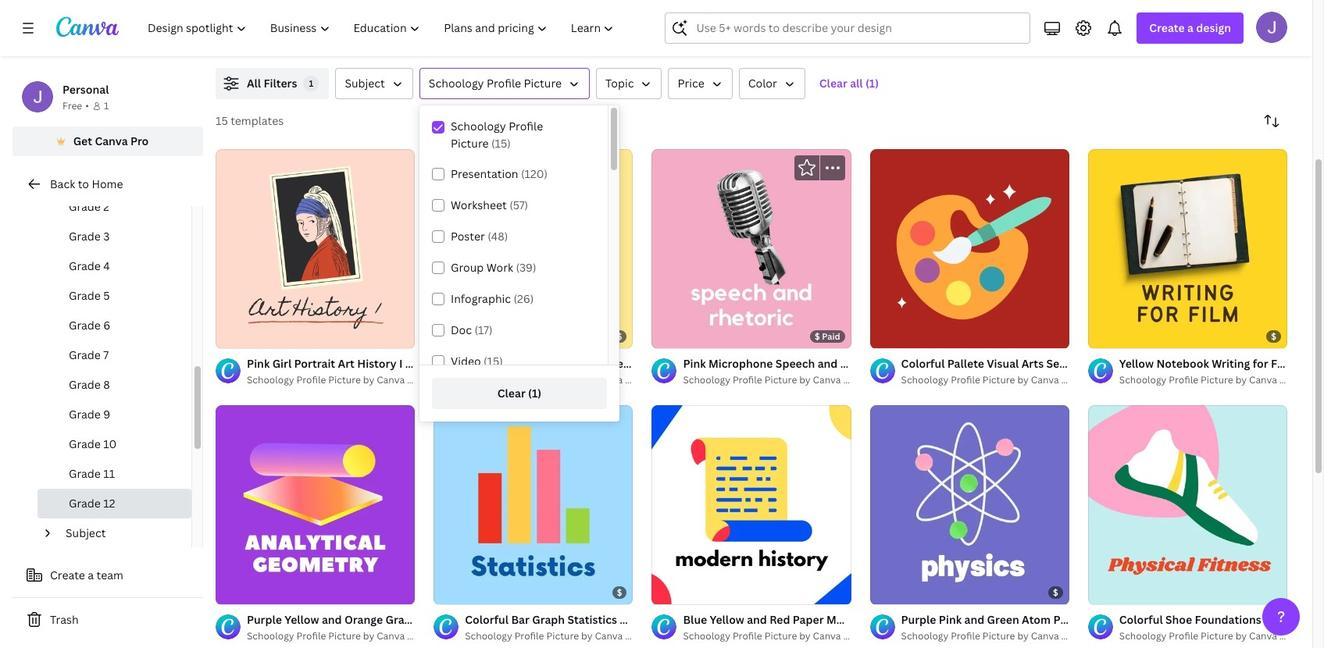 Task type: describe. For each thing, give the bounding box(es) containing it.
schoology profile picture by canva creative studio for yellow orange speech bubble spanish ii senior high schoology profile picture
[[465, 374, 695, 387]]

1 vertical spatial (15)
[[484, 354, 503, 369]]

15
[[216, 113, 228, 128]]

create a team
[[50, 568, 123, 583]]

work
[[487, 260, 513, 275]]

15 templates
[[216, 113, 284, 128]]

grade 6 link
[[38, 311, 191, 341]]

schoology for yellow notebook writing for film senior high schoology profile picture
[[1120, 374, 1167, 387]]

canva for colorful pallete visual arts senior high schoology profile picture
[[1031, 374, 1059, 387]]

canva for yellow orange speech bubble spanish ii senior high schoology profile picture
[[595, 374, 623, 387]]

creative for pink microphone speech and rhetoric senior high schoology profile picture
[[844, 374, 881, 387]]

video
[[451, 354, 481, 369]]

schoology profile picture by canva creative studio for purple yellow and orange gradient analytical geometry senior high schoology profile picture
[[247, 630, 477, 643]]

studio for schoology profile picture by canva creative studio link for purple yellow and orange gradient analytical geometry senior high schoology profile picture
[[447, 630, 477, 643]]

grade 2 link
[[38, 192, 191, 222]]

schoology inside button
[[429, 76, 484, 91]]

grade for grade 12
[[69, 496, 101, 511]]

grade 4
[[69, 259, 110, 274]]

(39)
[[516, 260, 537, 275]]

schoology profile picture by canva creative studio link for 'colorful bar graph statistics senior high schoology profile picture'
[[465, 629, 695, 645]]

pink microphone speech and rhetoric senior high schoology profile picture image
[[652, 149, 852, 349]]

pink girl portrait art history i senior high schoology profile picture image
[[216, 149, 415, 349]]

creative for 'purple pink and green atom physics senior high schoology profile picture'
[[1062, 630, 1100, 643]]

canva for pink microphone speech and rhetoric senior high schoology profile picture
[[813, 374, 841, 387]]

profile for "pink girl portrait art history i senior high schoology profile picture"
[[297, 374, 326, 387]]

jacob simon image
[[1257, 12, 1288, 43]]

back to home
[[50, 177, 123, 191]]

profile for 'purple pink and green atom physics senior high schoology profile picture'
[[951, 630, 981, 643]]

schoology profile picture by canva creative studio link for pink microphone speech and rhetoric senior high schoology profile picture
[[683, 373, 913, 389]]

studio for schoology profile picture by canva creative studio link corresponding to colorful pallete visual arts senior high schoology profile picture
[[1102, 374, 1132, 387]]

s for colorful shoe foundations of physical fitness senior high schoology profile picture's schoology profile picture by canva creative s link
[[1320, 630, 1325, 643]]

topic
[[606, 76, 634, 91]]

infographic (26)
[[451, 291, 534, 306]]

$ for yellow notebook writing for film senior high schoology profile picture
[[1272, 331, 1277, 342]]

colorful bar graph statistics senior high schoology profile picture image
[[434, 406, 633, 605]]

creative for purple yellow and orange gradient analytical geometry senior high schoology profile picture
[[407, 630, 445, 643]]

top level navigation element
[[138, 13, 628, 44]]

0 vertical spatial 1
[[309, 77, 314, 89]]

by for yellow notebook writing for film senior high schoology profile picture
[[1236, 374, 1247, 387]]

schoology profile picture by canva creative studio for pink microphone speech and rhetoric senior high schoology profile picture
[[683, 374, 913, 387]]

creative for yellow orange speech bubble spanish ii senior high schoology profile picture
[[625, 374, 663, 387]]

picture for yellow orange speech bubble spanish ii senior high schoology profile picture schoology profile picture by canva creative studio link
[[547, 374, 579, 387]]

colorful shoe foundations of physical fitness senior high schoology profile picture image
[[1088, 406, 1288, 605]]

1 filter options selected element
[[304, 76, 319, 91]]

picture for schoology profile picture by canva creative studio link for purple yellow and orange gradient analytical geometry senior high schoology profile picture
[[328, 630, 361, 643]]

schoology profile picture by canva creative s link for colorful shoe foundations of physical fitness senior high schoology profile picture
[[1120, 629, 1325, 645]]

free
[[63, 99, 82, 113]]

(26)
[[514, 291, 534, 306]]

(120)
[[521, 166, 548, 181]]

schoology for colorful pallete visual arts senior high schoology profile picture
[[902, 374, 949, 387]]

grade 10 link
[[38, 430, 191, 460]]

grade 11 link
[[38, 460, 191, 489]]

color button
[[739, 68, 806, 99]]

create a design button
[[1137, 13, 1244, 44]]

grade for grade 2
[[69, 199, 101, 214]]

9
[[103, 407, 110, 422]]

grade for grade 9
[[69, 407, 101, 422]]

12
[[103, 496, 115, 511]]

canva for purple yellow and orange gradient analytical geometry senior high schoology profile picture
[[377, 630, 405, 643]]

studio for schoology profile picture by canva creative studio link related to blue yellow and red paper modern history senior high schoology profile picture at the bottom
[[884, 630, 913, 643]]

picture for 'colorful bar graph statistics senior high schoology profile picture' schoology profile picture by canva creative studio link
[[547, 630, 579, 643]]

design
[[1197, 20, 1232, 35]]

creative for yellow notebook writing for film senior high schoology profile picture
[[1280, 374, 1318, 387]]

creative for 'colorful bar graph statistics senior high schoology profile picture'
[[625, 630, 663, 643]]

home
[[92, 177, 123, 191]]

Search search field
[[697, 13, 1021, 43]]

grade for grade 3
[[69, 229, 101, 244]]

clear (1)
[[498, 386, 542, 401]]

schoology profile picture by canva creative studio for 'colorful bar graph statistics senior high schoology profile picture'
[[465, 630, 695, 643]]

by for pink microphone speech and rhetoric senior high schoology profile picture
[[800, 374, 811, 387]]

pro
[[130, 134, 149, 148]]

create a team button
[[13, 560, 203, 592]]

$ for 'colorful bar graph statistics senior high schoology profile picture'
[[617, 587, 622, 599]]

worksheet (57)
[[451, 198, 528, 213]]

creative for blue yellow and red paper modern history senior high schoology profile picture at the bottom
[[844, 630, 881, 643]]

canva for colorful shoe foundations of physical fitness senior high schoology profile picture
[[1250, 630, 1278, 643]]

schoology for 'purple pink and green atom physics senior high schoology profile picture'
[[902, 630, 949, 643]]

grade 8
[[69, 377, 110, 392]]

grade 10
[[69, 437, 117, 452]]

grade 7 link
[[38, 341, 191, 370]]

create a design
[[1150, 20, 1232, 35]]

schoology for 'colorful bar graph statistics senior high schoology profile picture'
[[465, 630, 513, 643]]

yellow orange speech bubble spanish ii senior high schoology profile picture image
[[434, 149, 633, 349]]

grade for grade 8
[[69, 377, 101, 392]]

picture for schoology profile picture by canva creative studio link related to blue yellow and red paper modern history senior high schoology profile picture at the bottom
[[765, 630, 797, 643]]

studio for 'colorful bar graph statistics senior high schoology profile picture' schoology profile picture by canva creative studio link
[[666, 630, 695, 643]]

all filters
[[247, 76, 297, 91]]

schoology for purple yellow and orange gradient analytical geometry senior high schoology profile picture
[[247, 630, 294, 643]]

schoology profile picture by canva creative studio link for purple yellow and orange gradient analytical geometry senior high schoology profile picture
[[247, 629, 477, 645]]

poster (48)
[[451, 229, 508, 244]]

price
[[678, 76, 705, 91]]

clear (1) button
[[432, 378, 607, 410]]

back
[[50, 177, 75, 191]]

profile for 'colorful bar graph statistics senior high schoology profile picture'
[[515, 630, 544, 643]]

schoology profile picture by canva creative studio for "pink girl portrait art history i senior high schoology profile picture"
[[247, 374, 477, 387]]

$ for yellow orange speech bubble spanish ii senior high schoology profile picture
[[617, 331, 622, 342]]

profile for colorful shoe foundations of physical fitness senior high schoology profile picture
[[1169, 630, 1199, 643]]

doc (17)
[[451, 323, 493, 338]]

by for 'colorful bar graph statistics senior high schoology profile picture'
[[581, 630, 593, 643]]

profile for pink microphone speech and rhetoric senior high schoology profile picture
[[733, 374, 763, 387]]

grade for grade 10
[[69, 437, 101, 452]]

to
[[78, 177, 89, 191]]

presentation (120)
[[451, 166, 548, 181]]

grade 6
[[69, 318, 110, 333]]

by for colorful pallete visual arts senior high schoology profile picture
[[1018, 374, 1029, 387]]

by for "pink girl portrait art history i senior high schoology profile picture"
[[363, 374, 375, 387]]

schoology profile picture by canva creative studio for 'purple pink and green atom physics senior high schoology profile picture'
[[902, 630, 1132, 643]]

schoology profile picture by canva creative studio link for "pink girl portrait art history i senior high schoology profile picture"
[[247, 373, 477, 389]]

grade 11
[[69, 467, 115, 481]]

grade for grade 4
[[69, 259, 101, 274]]

all
[[247, 76, 261, 91]]

grade 12
[[69, 496, 115, 511]]

worksheet
[[451, 198, 507, 213]]

11
[[103, 467, 115, 481]]

schoology profile picture by canva creative studio for colorful pallete visual arts senior high schoology profile picture
[[902, 374, 1132, 387]]

grade 5
[[69, 288, 110, 303]]

colorful pallete visual arts senior high schoology profile picture image
[[870, 149, 1070, 349]]



Task type: vqa. For each thing, say whether or not it's contained in the screenshot.
Grade 8
yes



Task type: locate. For each thing, give the bounding box(es) containing it.
profile for blue yellow and red paper modern history senior high schoology profile picture at the bottom
[[733, 630, 763, 643]]

6 grade from the top
[[69, 348, 101, 363]]

4 grade from the top
[[69, 288, 101, 303]]

1 horizontal spatial (1)
[[866, 76, 879, 91]]

schoology for blue yellow and red paper modern history senior high schoology profile picture at the bottom
[[683, 630, 731, 643]]

get
[[73, 134, 92, 148]]

8
[[103, 377, 110, 392]]

personal
[[63, 82, 109, 97]]

blue yellow and red paper modern history senior high schoology profile picture image
[[652, 406, 852, 605]]

picture for schoology profile picture by canva creative studio link for "pink girl portrait art history i senior high schoology profile picture"
[[328, 374, 361, 387]]

schoology profile picture
[[429, 76, 562, 91], [451, 119, 543, 151]]

7 grade from the top
[[69, 377, 101, 392]]

grade 7
[[69, 348, 109, 363]]

get canva pro button
[[13, 127, 203, 156]]

grade left 2
[[69, 199, 101, 214]]

profile inside button
[[487, 76, 521, 91]]

(57)
[[510, 198, 528, 213]]

0 vertical spatial (1)
[[866, 76, 879, 91]]

1 s from the top
[[1320, 374, 1325, 387]]

1 horizontal spatial create
[[1150, 20, 1185, 35]]

$ paid
[[815, 331, 841, 342]]

clear left all
[[820, 76, 848, 91]]

grade 3 link
[[38, 222, 191, 252]]

studio for schoology profile picture by canva creative studio link for "pink girl portrait art history i senior high schoology profile picture"
[[447, 374, 477, 387]]

grade
[[69, 199, 101, 214], [69, 229, 101, 244], [69, 259, 101, 274], [69, 288, 101, 303], [69, 318, 101, 333], [69, 348, 101, 363], [69, 377, 101, 392], [69, 407, 101, 422], [69, 437, 101, 452], [69, 467, 101, 481], [69, 496, 101, 511]]

10 grade from the top
[[69, 467, 101, 481]]

schoology profile picture by canva creative studio link for 'purple pink and green atom physics senior high schoology profile picture'
[[902, 629, 1132, 645]]

•
[[85, 99, 89, 113]]

video (15)
[[451, 354, 503, 369]]

picture for yellow notebook writing for film senior high schoology profile picture schoology profile picture by canva creative s link
[[1201, 374, 1234, 387]]

grade left the 9
[[69, 407, 101, 422]]

2 grade from the top
[[69, 229, 101, 244]]

1 vertical spatial clear
[[498, 386, 526, 401]]

yellow notebook writing for film senior high schoology profile picture image
[[1088, 149, 1288, 349]]

4
[[103, 259, 110, 274]]

subject button down the top level navigation element
[[336, 68, 413, 99]]

0 horizontal spatial subject
[[66, 526, 106, 541]]

by for purple yellow and orange gradient analytical geometry senior high schoology profile picture
[[363, 630, 375, 643]]

9 grade from the top
[[69, 437, 101, 452]]

doc
[[451, 323, 472, 338]]

by for yellow orange speech bubble spanish ii senior high schoology profile picture
[[581, 374, 593, 387]]

clear all (1) button
[[812, 68, 887, 99]]

grade left the 11 in the bottom left of the page
[[69, 467, 101, 481]]

grade left 7
[[69, 348, 101, 363]]

price button
[[669, 68, 733, 99]]

schoology for yellow orange speech bubble spanish ii senior high schoology profile picture
[[465, 374, 513, 387]]

creative
[[407, 374, 445, 387], [625, 374, 663, 387], [844, 374, 881, 387], [1062, 374, 1100, 387], [1280, 374, 1318, 387], [407, 630, 445, 643], [625, 630, 663, 643], [844, 630, 881, 643], [1062, 630, 1100, 643], [1280, 630, 1318, 643]]

free •
[[63, 99, 89, 113]]

profile
[[487, 76, 521, 91], [509, 119, 543, 134], [297, 374, 326, 387], [515, 374, 544, 387], [733, 374, 763, 387], [951, 374, 981, 387], [1169, 374, 1199, 387], [297, 630, 326, 643], [515, 630, 544, 643], [733, 630, 763, 643], [951, 630, 981, 643], [1169, 630, 1199, 643]]

grade 5 link
[[38, 281, 191, 311]]

trash
[[50, 613, 79, 628]]

trash link
[[13, 605, 203, 636]]

0 vertical spatial subject
[[345, 76, 385, 91]]

presentation
[[451, 166, 519, 181]]

schoology profile picture by canva creative s for yellow notebook writing for film senior high schoology profile picture
[[1120, 374, 1325, 387]]

3
[[103, 229, 110, 244]]

color
[[748, 76, 777, 91]]

poster
[[451, 229, 485, 244]]

schoology profile picture inside button
[[429, 76, 562, 91]]

studio for pink microphone speech and rhetoric senior high schoology profile picture schoology profile picture by canva creative studio link
[[884, 374, 913, 387]]

0 vertical spatial schoology profile picture
[[429, 76, 562, 91]]

(15) right video
[[484, 354, 503, 369]]

grade left 5
[[69, 288, 101, 303]]

1 vertical spatial schoology profile picture by canva creative s link
[[1120, 629, 1325, 645]]

clear
[[820, 76, 848, 91], [498, 386, 526, 401]]

0 horizontal spatial create
[[50, 568, 85, 583]]

1 grade from the top
[[69, 199, 101, 214]]

grade 4 link
[[38, 252, 191, 281]]

grade for grade 7
[[69, 348, 101, 363]]

1 vertical spatial (1)
[[528, 386, 542, 401]]

schoology profile picture by canva creative studio link for yellow orange speech bubble spanish ii senior high schoology profile picture
[[465, 373, 695, 389]]

1 vertical spatial a
[[88, 568, 94, 583]]

2
[[103, 199, 109, 214]]

2 schoology profile picture by canva creative s link from the top
[[1120, 629, 1325, 645]]

schoology profile picture by canva creative studio link
[[247, 373, 477, 389], [465, 373, 695, 389], [683, 373, 913, 389], [902, 373, 1132, 389], [247, 629, 477, 645], [465, 629, 695, 645], [683, 629, 913, 645], [902, 629, 1132, 645]]

profile for yellow notebook writing for film senior high schoology profile picture
[[1169, 374, 1199, 387]]

paid
[[822, 331, 841, 342]]

picture for schoology profile picture by canva creative studio link associated with 'purple pink and green atom physics senior high schoology profile picture'
[[983, 630, 1016, 643]]

purple yellow and orange gradient analytical geometry senior high schoology profile picture image
[[216, 406, 415, 605]]

schoology profile picture by canva creative studio for blue yellow and red paper modern history senior high schoology profile picture at the bottom
[[683, 630, 913, 643]]

schoology profile picture by canva creative studio
[[247, 374, 477, 387], [465, 374, 695, 387], [683, 374, 913, 387], [902, 374, 1132, 387], [247, 630, 477, 643], [465, 630, 695, 643], [683, 630, 913, 643], [902, 630, 1132, 643]]

1 right "filters"
[[309, 77, 314, 89]]

5 grade from the top
[[69, 318, 101, 333]]

a left team
[[88, 568, 94, 583]]

1 horizontal spatial subject
[[345, 76, 385, 91]]

by for colorful shoe foundations of physical fitness senior high schoology profile picture
[[1236, 630, 1247, 643]]

canva for blue yellow and red paper modern history senior high schoology profile picture at the bottom
[[813, 630, 841, 643]]

1 vertical spatial schoology profile picture
[[451, 119, 543, 151]]

$ for 'purple pink and green atom physics senior high schoology profile picture'
[[1054, 587, 1059, 599]]

all
[[850, 76, 863, 91]]

clear all (1)
[[820, 76, 879, 91]]

1 vertical spatial subject button
[[59, 519, 182, 549]]

2 schoology profile picture by canva creative s from the top
[[1120, 630, 1325, 643]]

schoology for "pink girl portrait art history i senior high schoology profile picture"
[[247, 374, 294, 387]]

schoology profile picture by canva creative s link
[[1120, 373, 1325, 389], [1120, 629, 1325, 645]]

1 vertical spatial s
[[1320, 630, 1325, 643]]

grade for grade 5
[[69, 288, 101, 303]]

0 vertical spatial (15)
[[492, 136, 511, 151]]

grade left "8"
[[69, 377, 101, 392]]

group work (39)
[[451, 260, 537, 275]]

(15) up presentation (120)
[[492, 136, 511, 151]]

studio for schoology profile picture by canva creative studio link associated with 'purple pink and green atom physics senior high schoology profile picture'
[[1102, 630, 1132, 643]]

get canva pro
[[73, 134, 149, 148]]

grade 9
[[69, 407, 110, 422]]

a for design
[[1188, 20, 1194, 35]]

picture for schoology profile picture by canva creative studio link corresponding to colorful pallete visual arts senior high schoology profile picture
[[983, 374, 1016, 387]]

0 horizontal spatial a
[[88, 568, 94, 583]]

picture inside button
[[524, 76, 562, 91]]

create inside button
[[50, 568, 85, 583]]

group
[[451, 260, 484, 275]]

grade left 6
[[69, 318, 101, 333]]

1 right '•'
[[104, 99, 109, 113]]

7
[[103, 348, 109, 363]]

grade 9 link
[[38, 400, 191, 430]]

0 vertical spatial clear
[[820, 76, 848, 91]]

creative for colorful pallete visual arts senior high schoology profile picture
[[1062, 374, 1100, 387]]

topic button
[[596, 68, 662, 99]]

studio
[[447, 374, 477, 387], [666, 374, 695, 387], [884, 374, 913, 387], [1102, 374, 1132, 387], [447, 630, 477, 643], [666, 630, 695, 643], [884, 630, 913, 643], [1102, 630, 1132, 643]]

0 vertical spatial schoology profile picture by canva creative s link
[[1120, 373, 1325, 389]]

1 schoology profile picture by canva creative s link from the top
[[1120, 373, 1325, 389]]

grade left 12
[[69, 496, 101, 511]]

(1)
[[866, 76, 879, 91], [528, 386, 542, 401]]

subject
[[345, 76, 385, 91], [66, 526, 106, 541]]

by
[[363, 374, 375, 387], [581, 374, 593, 387], [800, 374, 811, 387], [1018, 374, 1029, 387], [1236, 374, 1247, 387], [363, 630, 375, 643], [581, 630, 593, 643], [800, 630, 811, 643], [1018, 630, 1029, 643], [1236, 630, 1247, 643]]

0 horizontal spatial clear
[[498, 386, 526, 401]]

studio for yellow orange speech bubble spanish ii senior high schoology profile picture schoology profile picture by canva creative studio link
[[666, 374, 695, 387]]

subject button down 12
[[59, 519, 182, 549]]

5
[[103, 288, 110, 303]]

picture for colorful shoe foundations of physical fitness senior high schoology profile picture's schoology profile picture by canva creative s link
[[1201, 630, 1234, 643]]

creative for "pink girl portrait art history i senior high schoology profile picture"
[[407, 374, 445, 387]]

picture for pink microphone speech and rhetoric senior high schoology profile picture schoology profile picture by canva creative studio link
[[765, 374, 797, 387]]

clear for clear (1)
[[498, 386, 526, 401]]

grade 8 link
[[38, 370, 191, 400]]

a inside create a design dropdown button
[[1188, 20, 1194, 35]]

0 vertical spatial a
[[1188, 20, 1194, 35]]

1
[[309, 77, 314, 89], [104, 99, 109, 113]]

create for create a design
[[1150, 20, 1185, 35]]

canva inside 'button'
[[95, 134, 128, 148]]

Sort by button
[[1257, 106, 1288, 137]]

create inside dropdown button
[[1150, 20, 1185, 35]]

by for blue yellow and red paper modern history senior high schoology profile picture at the bottom
[[800, 630, 811, 643]]

$
[[617, 331, 622, 342], [815, 331, 820, 342], [1272, 331, 1277, 342], [617, 587, 622, 599], [1054, 587, 1059, 599]]

schoology profile picture button
[[420, 68, 590, 99]]

0 vertical spatial subject button
[[336, 68, 413, 99]]

canva
[[95, 134, 128, 148], [377, 374, 405, 387], [595, 374, 623, 387], [813, 374, 841, 387], [1031, 374, 1059, 387], [1250, 374, 1278, 387], [377, 630, 405, 643], [595, 630, 623, 643], [813, 630, 841, 643], [1031, 630, 1059, 643], [1250, 630, 1278, 643]]

picture
[[524, 76, 562, 91], [451, 136, 489, 151], [328, 374, 361, 387], [547, 374, 579, 387], [765, 374, 797, 387], [983, 374, 1016, 387], [1201, 374, 1234, 387], [328, 630, 361, 643], [547, 630, 579, 643], [765, 630, 797, 643], [983, 630, 1016, 643], [1201, 630, 1234, 643]]

(48)
[[488, 229, 508, 244]]

canva for "pink girl portrait art history i senior high schoology profile picture"
[[377, 374, 405, 387]]

profile for purple yellow and orange gradient analytical geometry senior high schoology profile picture
[[297, 630, 326, 643]]

0 horizontal spatial 1
[[104, 99, 109, 113]]

11 grade from the top
[[69, 496, 101, 511]]

grade left 10
[[69, 437, 101, 452]]

schoology for pink microphone speech and rhetoric senior high schoology profile picture
[[683, 374, 731, 387]]

schoology profile picture by canva creative studio link for colorful pallete visual arts senior high schoology profile picture
[[902, 373, 1132, 389]]

(15)
[[492, 136, 511, 151], [484, 354, 503, 369]]

grade for grade 11
[[69, 467, 101, 481]]

grade 3
[[69, 229, 110, 244]]

a inside create a team button
[[88, 568, 94, 583]]

schoology for colorful shoe foundations of physical fitness senior high schoology profile picture
[[1120, 630, 1167, 643]]

1 schoology profile picture by canva creative s from the top
[[1120, 374, 1325, 387]]

profile for yellow orange speech bubble spanish ii senior high schoology profile picture
[[515, 374, 544, 387]]

10
[[103, 437, 117, 452]]

templates
[[231, 113, 284, 128]]

1 horizontal spatial a
[[1188, 20, 1194, 35]]

profile for colorful pallete visual arts senior high schoology profile picture
[[951, 374, 981, 387]]

1 horizontal spatial subject button
[[336, 68, 413, 99]]

schoology profile picture by canva creative s link for yellow notebook writing for film senior high schoology profile picture
[[1120, 373, 1325, 389]]

schoology profile picture by canva creative studio link for blue yellow and red paper modern history senior high schoology profile picture at the bottom
[[683, 629, 913, 645]]

1 vertical spatial 1
[[104, 99, 109, 113]]

a
[[1188, 20, 1194, 35], [88, 568, 94, 583]]

by for 'purple pink and green atom physics senior high schoology profile picture'
[[1018, 630, 1029, 643]]

1 vertical spatial subject
[[66, 526, 106, 541]]

grade left "3"
[[69, 229, 101, 244]]

subject right 1 filter options selected element
[[345, 76, 385, 91]]

back to home link
[[13, 169, 203, 200]]

a left design
[[1188, 20, 1194, 35]]

subject down grade 12
[[66, 526, 106, 541]]

1 horizontal spatial clear
[[820, 76, 848, 91]]

purple pink and green atom physics senior high schoology profile picture image
[[870, 406, 1070, 605]]

create left team
[[50, 568, 85, 583]]

team
[[97, 568, 123, 583]]

filters
[[264, 76, 297, 91]]

3 grade from the top
[[69, 259, 101, 274]]

0 vertical spatial schoology profile picture by canva creative s
[[1120, 374, 1325, 387]]

infographic
[[451, 291, 511, 306]]

canva for 'colorful bar graph statistics senior high schoology profile picture'
[[595, 630, 623, 643]]

2 s from the top
[[1320, 630, 1325, 643]]

(17)
[[475, 323, 493, 338]]

picture for the schoology profile picture button
[[524, 76, 562, 91]]

None search field
[[665, 13, 1031, 44]]

1 vertical spatial schoology profile picture by canva creative s
[[1120, 630, 1325, 643]]

s
[[1320, 374, 1325, 387], [1320, 630, 1325, 643]]

0 horizontal spatial (1)
[[528, 386, 542, 401]]

create for create a team
[[50, 568, 85, 583]]

0 vertical spatial s
[[1320, 374, 1325, 387]]

s for yellow notebook writing for film senior high schoology profile picture schoology profile picture by canva creative s link
[[1320, 374, 1325, 387]]

1 vertical spatial create
[[50, 568, 85, 583]]

clear down video (15)
[[498, 386, 526, 401]]

create left design
[[1150, 20, 1185, 35]]

canva for 'purple pink and green atom physics senior high schoology profile picture'
[[1031, 630, 1059, 643]]

schoology profile picture by canva creative s for colorful shoe foundations of physical fitness senior high schoology profile picture
[[1120, 630, 1325, 643]]

0 vertical spatial create
[[1150, 20, 1185, 35]]

grade for grade 6
[[69, 318, 101, 333]]

clear for clear all (1)
[[820, 76, 848, 91]]

0 horizontal spatial subject button
[[59, 519, 182, 549]]

grade 2
[[69, 199, 109, 214]]

picture inside schoology profile picture
[[451, 136, 489, 151]]

6
[[103, 318, 110, 333]]

grade left 4
[[69, 259, 101, 274]]

1 horizontal spatial 1
[[309, 77, 314, 89]]

8 grade from the top
[[69, 407, 101, 422]]



